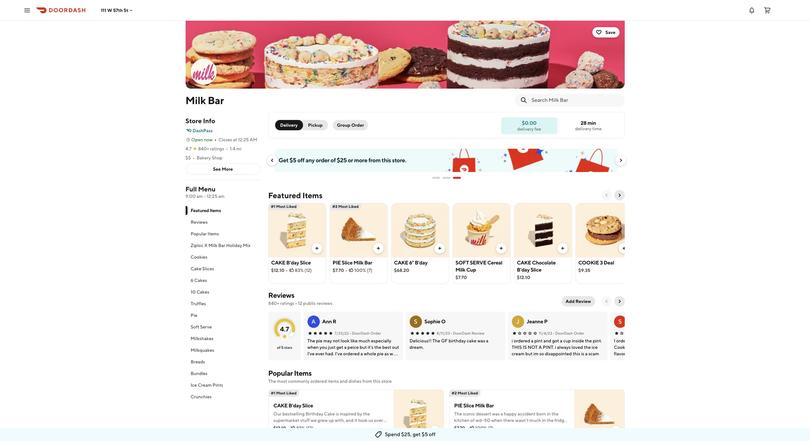 Task type: vqa. For each thing, say whether or not it's contained in the screenshot.
Sour
no



Task type: describe. For each thing, give the bounding box(es) containing it.
group order button
[[333, 120, 368, 130]]

0 vertical spatial 12:25
[[238, 137, 249, 142]]

popular for popular items
[[191, 231, 207, 236]]

breads button
[[185, 356, 261, 368]]

reviews link
[[268, 291, 294, 299]]

from for items
[[362, 379, 372, 384]]

get
[[413, 431, 421, 438]]

doordash for a
[[352, 331, 370, 336]]

1 horizontal spatial 100%
[[475, 426, 487, 431]]

cookie
[[578, 260, 599, 266]]

order for a
[[370, 331, 381, 336]]

public
[[303, 301, 316, 306]]

6
[[191, 278, 193, 283]]

soft serve button
[[185, 321, 261, 333]]

1 horizontal spatial $5
[[422, 431, 428, 438]]

0 vertical spatial 840+
[[198, 146, 209, 151]]

previous button of carousel image
[[604, 193, 609, 198]]

12:25 inside full menu 9:00 am - 12:25 am
[[207, 194, 217, 199]]

1 vertical spatial 83% (12)
[[296, 426, 313, 431]]

more
[[354, 157, 367, 164]]

0 vertical spatial pie slice milk bar
[[333, 260, 372, 266]]

of 5 stars
[[277, 345, 292, 350]]

reviews button
[[185, 216, 261, 228]]

840+ inside the reviews 840+ ratings • 12 public reviews
[[268, 301, 279, 306]]

b'day inside the cake 6" b'day $68.20
[[415, 260, 428, 266]]

2 am from the left
[[218, 194, 225, 199]]

st
[[124, 8, 128, 13]]

$12.10 inside the cake chocolate b'day slice $12.10
[[517, 275, 530, 280]]

reviews for reviews
[[191, 220, 208, 225]]

spend $25, get $5 off
[[385, 431, 436, 438]]

see
[[213, 167, 221, 172]]

truffles button
[[185, 298, 261, 310]]

items inside "heading"
[[302, 191, 322, 200]]

2 #1 from the top
[[271, 391, 275, 396]]

cereal
[[487, 260, 502, 266]]

pie button
[[185, 310, 261, 321]]

menu
[[198, 185, 216, 193]]

$$ • bakery shop
[[185, 155, 223, 160]]

the
[[268, 379, 276, 384]]

1 vertical spatial off
[[429, 431, 436, 438]]

milk inside soft serve cereal milk cup $7.70
[[456, 267, 465, 273]]

ziploc x milk bar holiday mix button
[[185, 240, 261, 251]]

1 add item to cart image from the left
[[314, 246, 319, 251]]

28 min delivery time
[[575, 120, 602, 131]]

• inside the reviews 840+ ratings • 12 public reviews
[[295, 301, 297, 306]]

commonly
[[288, 379, 310, 384]]

save button
[[593, 27, 619, 38]]

breads
[[191, 359, 205, 364]]

ziploc
[[191, 243, 204, 248]]

0 horizontal spatial of
[[277, 345, 280, 350]]

items inside "button"
[[208, 231, 219, 236]]

r
[[333, 319, 336, 325]]

bar inside button
[[218, 243, 225, 248]]

8/11/23
[[437, 331, 450, 336]]

1 vertical spatial (7)
[[488, 426, 493, 431]]

mi
[[236, 146, 241, 151]]

0 horizontal spatial 100%
[[354, 268, 366, 273]]

1 vertical spatial 83%
[[296, 426, 305, 431]]

this for items
[[373, 379, 381, 384]]

cup
[[466, 267, 476, 273]]

popular items button
[[185, 228, 261, 240]]

0 horizontal spatial $5
[[290, 157, 296, 164]]

mix
[[243, 243, 251, 248]]

ice cream pints
[[191, 383, 223, 388]]

info
[[203, 117, 215, 125]]

0 horizontal spatial 100% (7)
[[354, 268, 372, 273]]

truffles
[[191, 301, 206, 306]]

$7.70 for $7.70 •
[[454, 426, 465, 431]]

ordered
[[310, 379, 327, 384]]

dishes
[[349, 379, 362, 384]]

shop
[[212, 155, 223, 160]]

slices
[[202, 266, 214, 271]]

add item to cart image for cake chocolate b'day slice
[[560, 246, 565, 251]]

0 vertical spatial (12)
[[304, 268, 312, 273]]

cakes for 6 cakes
[[194, 278, 207, 283]]

pints
[[213, 383, 223, 388]]

1 horizontal spatial #2 most liked
[[452, 391, 478, 396]]

ratings inside the reviews 840+ ratings • 12 public reviews
[[280, 301, 294, 306]]

or
[[348, 157, 353, 164]]

-
[[204, 194, 206, 199]]

0 vertical spatial featured items
[[268, 191, 322, 200]]

0 vertical spatial 83% (12)
[[295, 268, 312, 273]]

1 am from the left
[[197, 194, 203, 199]]

ice cream pints button
[[185, 379, 261, 391]]

111 w 57th st
[[101, 8, 128, 13]]

order for j
[[574, 331, 584, 336]]

0 vertical spatial cake b'day slice image
[[269, 203, 326, 257]]

1 vertical spatial featured items
[[191, 208, 221, 213]]

delivery inside 28 min delivery time
[[575, 126, 592, 131]]

cake chocolate b'day slice image
[[514, 203, 572, 257]]

$25,
[[401, 431, 412, 438]]

0 vertical spatial ratings
[[210, 146, 224, 151]]

11/4/23
[[539, 331, 552, 336]]

group order
[[337, 123, 364, 128]]

2 s from the left
[[618, 318, 622, 325]]

add review button
[[562, 296, 595, 307]]

order inside button
[[351, 123, 364, 128]]

3
[[600, 260, 603, 266]]

soft
[[191, 324, 199, 330]]

p
[[544, 319, 548, 325]]

ann
[[322, 319, 332, 325]]

0 vertical spatial pie slice milk bar image
[[330, 203, 387, 257]]

popular items the most commonly ordered items and dishes from this store
[[268, 369, 392, 384]]

delivery
[[280, 123, 298, 128]]

add item to cart image for cake 6" b'day
[[437, 246, 442, 251]]

milk inside the ziploc x milk bar holiday mix button
[[208, 243, 217, 248]]

this for $5
[[382, 157, 391, 164]]

1 horizontal spatial #2
[[452, 391, 457, 396]]

time
[[592, 126, 602, 131]]

$12.10 for $12.10 •
[[273, 426, 286, 431]]

cake 6" b'day image
[[391, 203, 449, 257]]

ann r
[[322, 319, 336, 325]]

holiday
[[226, 243, 242, 248]]

notification bell image
[[748, 6, 756, 14]]

cake slices button
[[185, 263, 261, 275]]

$12.10 for $12.10
[[271, 268, 284, 273]]

milkquakes
[[191, 348, 214, 353]]

cookies button
[[185, 251, 261, 263]]

featured inside "heading"
[[268, 191, 301, 200]]

a
[[311, 318, 316, 325]]

6"
[[409, 260, 414, 266]]

1 horizontal spatial pie slice milk bar
[[454, 403, 494, 409]]

840+ ratings •
[[198, 146, 228, 151]]

1 horizontal spatial 100% (7)
[[475, 426, 493, 431]]

10 cakes
[[191, 289, 209, 295]]

28
[[581, 120, 587, 126]]



Task type: locate. For each thing, give the bounding box(es) containing it.
0 vertical spatial popular
[[191, 231, 207, 236]]

reviews
[[191, 220, 208, 225], [268, 291, 294, 299]]

1 horizontal spatial pie slice milk bar image
[[574, 390, 625, 440]]

0 vertical spatial $7.70
[[333, 268, 344, 273]]

delivery down $0.00
[[517, 126, 534, 131]]

6 cakes button
[[185, 275, 261, 286]]

1 vertical spatial next button of carousel image
[[617, 193, 622, 198]]

1 horizontal spatial reviews
[[268, 291, 294, 299]]

order
[[316, 157, 330, 164]]

0 vertical spatial #1
[[271, 204, 275, 209]]

order methods option group
[[275, 120, 328, 130]]

s down next icon
[[618, 318, 622, 325]]

1 vertical spatial ratings
[[280, 301, 294, 306]]

get
[[279, 157, 289, 164]]

Pickup radio
[[299, 120, 328, 130]]

83%
[[295, 268, 304, 273], [296, 426, 305, 431]]

83% (12) right $12.10 • at the bottom
[[296, 426, 313, 431]]

Delivery radio
[[275, 120, 303, 130]]

bundles
[[191, 371, 207, 376]]

2 delivery from the left
[[517, 126, 534, 131]]

0 vertical spatial of
[[331, 157, 336, 164]]

1 horizontal spatial pie
[[454, 403, 462, 409]]

83% up the reviews 840+ ratings • 12 public reviews
[[295, 268, 304, 273]]

sophie
[[424, 319, 440, 325]]

2 vertical spatial $12.10
[[273, 426, 286, 431]]

4.7
[[185, 146, 192, 151], [280, 325, 289, 333]]

1 delivery from the left
[[575, 126, 592, 131]]

from right more
[[368, 157, 381, 164]]

$0.00 delivery fee
[[517, 120, 541, 131]]

0 horizontal spatial 12:25
[[207, 194, 217, 199]]

1.4
[[230, 146, 235, 151]]

$12.10 •
[[273, 426, 289, 431]]

popular items
[[191, 231, 219, 236]]

popular up most
[[268, 369, 293, 377]]

am right -
[[218, 194, 225, 199]]

from inside popular items the most commonly ordered items and dishes from this store
[[362, 379, 372, 384]]

am left -
[[197, 194, 203, 199]]

from
[[368, 157, 381, 164], [362, 379, 372, 384]]

2 horizontal spatial add item to cart image
[[560, 246, 565, 251]]

crunchies
[[191, 394, 212, 399]]

83% (12) up the reviews 840+ ratings • 12 public reviews
[[295, 268, 312, 273]]

of left 5
[[277, 345, 280, 350]]

#1 most liked down most
[[271, 391, 297, 396]]

ratings up shop
[[210, 146, 224, 151]]

more
[[222, 167, 233, 172]]

#1 most liked
[[271, 204, 297, 209], [271, 391, 297, 396]]

0 vertical spatial 100%
[[354, 268, 366, 273]]

0 horizontal spatial pie slice milk bar
[[333, 260, 372, 266]]

1 vertical spatial reviews
[[268, 291, 294, 299]]

0 horizontal spatial am
[[197, 194, 203, 199]]

0 vertical spatial 100% (7)
[[354, 268, 372, 273]]

cake inside the cake chocolate b'day slice $12.10
[[517, 260, 531, 266]]

•
[[215, 137, 217, 142], [226, 146, 228, 151], [193, 155, 195, 160], [286, 268, 288, 273], [345, 268, 347, 273], [295, 301, 297, 306], [350, 331, 351, 336], [451, 331, 452, 336], [553, 331, 554, 336], [287, 426, 289, 431], [466, 426, 468, 431]]

review inside button
[[576, 299, 591, 304]]

cakes for 10 cakes
[[197, 289, 209, 295]]

1 s from the left
[[414, 318, 417, 325]]

1 vertical spatial 840+
[[268, 301, 279, 306]]

add item to cart image
[[314, 246, 319, 251], [437, 246, 442, 251], [560, 246, 565, 251]]

0 horizontal spatial featured
[[191, 208, 209, 213]]

most
[[277, 379, 287, 384]]

cake
[[191, 266, 201, 271]]

crunchies button
[[185, 391, 261, 403]]

(12)
[[304, 268, 312, 273], [306, 426, 313, 431]]

1 vertical spatial $12.10
[[517, 275, 530, 280]]

10
[[191, 289, 196, 295]]

ratings
[[210, 146, 224, 151], [280, 301, 294, 306]]

Item Search search field
[[532, 97, 619, 104]]

next image
[[617, 299, 622, 304]]

and
[[340, 379, 348, 384]]

0 horizontal spatial • doordash order
[[350, 331, 381, 336]]

1 #1 from the top
[[271, 204, 275, 209]]

doordash right 8/11/23 on the bottom right of the page
[[453, 331, 471, 336]]

1 horizontal spatial (7)
[[488, 426, 493, 431]]

0 vertical spatial from
[[368, 157, 381, 164]]

1 vertical spatial cake b'day slice image
[[393, 390, 444, 440]]

delivery inside the $0.00 delivery fee
[[517, 126, 534, 131]]

1 horizontal spatial • doordash order
[[553, 331, 584, 336]]

2 doordash from the left
[[453, 331, 471, 336]]

cookies
[[191, 255, 207, 260]]

items
[[328, 379, 339, 384]]

off right get
[[429, 431, 436, 438]]

cakes right 10
[[197, 289, 209, 295]]

0 horizontal spatial review
[[472, 331, 485, 336]]

1 vertical spatial from
[[362, 379, 372, 384]]

2 #1 most liked from the top
[[271, 391, 297, 396]]

1 doordash from the left
[[352, 331, 370, 336]]

this left store
[[373, 379, 381, 384]]

• doordash order right 7/23/22
[[350, 331, 381, 336]]

1 horizontal spatial doordash
[[453, 331, 471, 336]]

1 vertical spatial $5
[[422, 431, 428, 438]]

#1 down the
[[271, 391, 275, 396]]

0 vertical spatial featured
[[268, 191, 301, 200]]

select promotional banner element
[[432, 172, 461, 184]]

0 vertical spatial #1 most liked
[[271, 204, 297, 209]]

1 horizontal spatial add item to cart image
[[437, 246, 442, 251]]

$7.70 for $7.70
[[333, 268, 344, 273]]

#1 down featured items "heading"
[[271, 204, 275, 209]]

1 vertical spatial popular
[[268, 369, 293, 377]]

2 horizontal spatial order
[[574, 331, 584, 336]]

jeanne p
[[527, 319, 548, 325]]

cakes right 6
[[194, 278, 207, 283]]

add item to cart image
[[376, 246, 381, 251], [499, 246, 504, 251], [621, 246, 627, 251], [432, 429, 437, 434], [613, 429, 618, 434]]

soft
[[456, 260, 469, 266]]

$7.70 •
[[454, 426, 468, 431]]

12:25 right at
[[238, 137, 249, 142]]

1 vertical spatial #2 most liked
[[452, 391, 478, 396]]

dashpass
[[193, 128, 213, 133]]

review
[[576, 299, 591, 304], [472, 331, 485, 336]]

0 vertical spatial $12.10
[[271, 268, 284, 273]]

1 vertical spatial 100%
[[475, 426, 487, 431]]

bar
[[208, 94, 224, 106], [218, 243, 225, 248], [364, 260, 372, 266], [486, 403, 494, 409]]

840+ down reviews link
[[268, 301, 279, 306]]

popular inside popular items the most commonly ordered items and dishes from this store
[[268, 369, 293, 377]]

0 horizontal spatial add item to cart image
[[314, 246, 319, 251]]

off left any
[[297, 157, 305, 164]]

cake inside the cake 6" b'day $68.20
[[394, 260, 408, 266]]

#1 most liked down featured items "heading"
[[271, 204, 297, 209]]

delivery left time
[[575, 126, 592, 131]]

• doordash review
[[451, 331, 485, 336]]

5
[[281, 345, 283, 350]]

cakes
[[194, 278, 207, 283], [197, 289, 209, 295]]

s left sophie
[[414, 318, 417, 325]]

open menu image
[[23, 6, 31, 14]]

0 horizontal spatial 4.7
[[185, 146, 192, 151]]

0 horizontal spatial s
[[414, 318, 417, 325]]

1 #1 most liked from the top
[[271, 204, 297, 209]]

840+ up bakery
[[198, 146, 209, 151]]

pie slice milk bar image
[[330, 203, 387, 257], [574, 390, 625, 440]]

off
[[297, 157, 305, 164], [429, 431, 436, 438]]

closes
[[218, 137, 232, 142]]

• doordash order for j
[[553, 331, 584, 336]]

0 horizontal spatial #2 most liked
[[332, 204, 359, 209]]

0 vertical spatial cakes
[[194, 278, 207, 283]]

12:25 right -
[[207, 194, 217, 199]]

popular for popular items the most commonly ordered items and dishes from this store
[[268, 369, 293, 377]]

0 vertical spatial 83%
[[295, 268, 304, 273]]

0 horizontal spatial pie slice milk bar image
[[330, 203, 387, 257]]

full menu 9:00 am - 12:25 am
[[185, 185, 225, 199]]

840+
[[198, 146, 209, 151], [268, 301, 279, 306]]

milkshakes button
[[185, 333, 261, 344]]

bakery
[[197, 155, 211, 160]]

stars
[[284, 345, 292, 350]]

83% right $12.10 • at the bottom
[[296, 426, 305, 431]]

1 horizontal spatial featured
[[268, 191, 301, 200]]

reviews inside the reviews 840+ ratings • 12 public reviews
[[268, 291, 294, 299]]

bundles button
[[185, 368, 261, 379]]

this left store.
[[382, 157, 391, 164]]

doordash for j
[[555, 331, 573, 336]]

milk bar image
[[185, 21, 625, 89], [191, 60, 216, 84]]

this inside popular items the most commonly ordered items and dishes from this store
[[373, 379, 381, 384]]

6 cakes
[[191, 278, 207, 283]]

cookie 3 deal $9.35
[[578, 260, 614, 273]]

1 vertical spatial featured
[[191, 208, 209, 213]]

1 vertical spatial of
[[277, 345, 280, 350]]

milkshakes
[[191, 336, 213, 341]]

items inside popular items the most commonly ordered items and dishes from this store
[[294, 369, 312, 377]]

0 horizontal spatial featured items
[[191, 208, 221, 213]]

2 • doordash order from the left
[[553, 331, 584, 336]]

open
[[191, 137, 203, 142]]

0 vertical spatial cake b'day slice
[[271, 260, 311, 266]]

soft serve
[[191, 324, 212, 330]]

ice
[[191, 383, 197, 388]]

0 horizontal spatial #2
[[332, 204, 338, 209]]

full
[[185, 185, 197, 193]]

0 vertical spatial off
[[297, 157, 305, 164]]

milk bar
[[185, 94, 224, 106]]

cookie 3 deal image
[[576, 203, 633, 257]]

store
[[381, 379, 392, 384]]

1 horizontal spatial s
[[618, 318, 622, 325]]

1 horizontal spatial order
[[370, 331, 381, 336]]

111 w 57th st button
[[101, 8, 133, 13]]

(7) left $68.20
[[367, 268, 372, 273]]

previous button of carousel image
[[270, 158, 275, 163]]

111
[[101, 8, 106, 13]]

1 horizontal spatial ratings
[[280, 301, 294, 306]]

soft serve cereal milk cup image
[[453, 203, 510, 257]]

reviews inside reviews button
[[191, 220, 208, 225]]

1 vertical spatial (12)
[[306, 426, 313, 431]]

1 horizontal spatial 840+
[[268, 301, 279, 306]]

#2 most liked
[[332, 204, 359, 209], [452, 391, 478, 396]]

previous image
[[604, 299, 609, 304]]

0 vertical spatial #2
[[332, 204, 338, 209]]

1 vertical spatial pie slice milk bar
[[454, 403, 494, 409]]

1 vertical spatial pie slice milk bar image
[[574, 390, 625, 440]]

10 cakes button
[[185, 286, 261, 298]]

0 horizontal spatial order
[[351, 123, 364, 128]]

slice inside the cake chocolate b'day slice $12.10
[[531, 267, 541, 273]]

1 vertical spatial #1 most liked
[[271, 391, 297, 396]]

• doordash order for a
[[350, 331, 381, 336]]

83% (12)
[[295, 268, 312, 273], [296, 426, 313, 431]]

1 horizontal spatial 4.7
[[280, 325, 289, 333]]

popular
[[191, 231, 207, 236], [268, 369, 293, 377]]

next button of carousel image
[[618, 158, 623, 163], [617, 193, 622, 198]]

fee
[[535, 126, 541, 131]]

(12) right $12.10 • at the bottom
[[306, 426, 313, 431]]

1 • doordash order from the left
[[350, 331, 381, 336]]

1 horizontal spatial review
[[576, 299, 591, 304]]

3 add item to cart image from the left
[[560, 246, 565, 251]]

save
[[606, 30, 616, 35]]

ratings down reviews link
[[280, 301, 294, 306]]

soft serve cereal milk cup $7.70
[[456, 260, 502, 280]]

2 horizontal spatial doordash
[[555, 331, 573, 336]]

12
[[298, 301, 302, 306]]

o
[[441, 319, 446, 325]]

1 horizontal spatial popular
[[268, 369, 293, 377]]

see more
[[213, 167, 233, 172]]

am
[[250, 137, 257, 142]]

2 vertical spatial $7.70
[[454, 426, 465, 431]]

1 horizontal spatial cake b'day slice image
[[393, 390, 444, 440]]

min
[[588, 120, 596, 126]]

1 horizontal spatial this
[[382, 157, 391, 164]]

from for $5
[[368, 157, 381, 164]]

• closes at 12:25 am
[[215, 137, 257, 142]]

from right dishes
[[362, 379, 372, 384]]

• doordash order right 11/4/23
[[553, 331, 584, 336]]

of left $25
[[331, 157, 336, 164]]

doordash right 7/23/22
[[352, 331, 370, 336]]

b'day inside the cake chocolate b'day slice $12.10
[[517, 267, 530, 273]]

popular up ziploc
[[191, 231, 207, 236]]

1 vertical spatial #1
[[271, 391, 275, 396]]

(7) right the "$7.70 •"
[[488, 426, 493, 431]]

4.7 up of 5 stars
[[280, 325, 289, 333]]

cake b'day slice image
[[269, 203, 326, 257], [393, 390, 444, 440]]

reviews
[[317, 301, 332, 306]]

1 vertical spatial 4.7
[[280, 325, 289, 333]]

featured items heading
[[268, 190, 322, 201]]

0 horizontal spatial popular
[[191, 231, 207, 236]]

0 vertical spatial review
[[576, 299, 591, 304]]

cake
[[271, 260, 285, 266], [394, 260, 408, 266], [517, 260, 531, 266], [273, 403, 288, 409]]

0 horizontal spatial reviews
[[191, 220, 208, 225]]

0 vertical spatial next button of carousel image
[[618, 158, 623, 163]]

2 add item to cart image from the left
[[437, 246, 442, 251]]

0 vertical spatial pie
[[333, 260, 341, 266]]

ziploc x milk bar holiday mix
[[191, 243, 251, 248]]

featured items
[[268, 191, 322, 200], [191, 208, 221, 213]]

doordash right 11/4/23
[[555, 331, 573, 336]]

#2
[[332, 204, 338, 209], [452, 391, 457, 396]]

see more button
[[186, 164, 260, 174]]

chocolate
[[532, 260, 556, 266]]

am
[[197, 194, 203, 199], [218, 194, 225, 199]]

0 items, open order cart image
[[764, 6, 771, 14]]

1 vertical spatial #2
[[452, 391, 457, 396]]

1 vertical spatial 12:25
[[207, 194, 217, 199]]

0 vertical spatial this
[[382, 157, 391, 164]]

milkquakes button
[[185, 344, 261, 356]]

0 horizontal spatial ratings
[[210, 146, 224, 151]]

3 doordash from the left
[[555, 331, 573, 336]]

100% (7)
[[354, 268, 372, 273], [475, 426, 493, 431]]

0 horizontal spatial off
[[297, 157, 305, 164]]

0 vertical spatial $5
[[290, 157, 296, 164]]

1 vertical spatial cakes
[[197, 289, 209, 295]]

any
[[306, 157, 315, 164]]

doordash for s
[[453, 331, 471, 336]]

$5
[[290, 157, 296, 164], [422, 431, 428, 438]]

4.7 up $$ at the left top
[[185, 146, 192, 151]]

popular inside "button"
[[191, 231, 207, 236]]

spend
[[385, 431, 400, 438]]

(12) up the reviews 840+ ratings • 12 public reviews
[[304, 268, 312, 273]]

1 vertical spatial cake b'day slice
[[273, 403, 313, 409]]

b'day
[[286, 260, 299, 266], [415, 260, 428, 266], [517, 267, 530, 273], [289, 403, 301, 409]]

1 horizontal spatial of
[[331, 157, 336, 164]]

0 vertical spatial (7)
[[367, 268, 372, 273]]

0 horizontal spatial doordash
[[352, 331, 370, 336]]

sophie o
[[424, 319, 446, 325]]

$12.10
[[271, 268, 284, 273], [517, 275, 530, 280], [273, 426, 286, 431]]

group
[[337, 123, 350, 128]]

$7.70 inside soft serve cereal milk cup $7.70
[[456, 275, 467, 280]]

reviews for reviews 840+ ratings • 12 public reviews
[[268, 291, 294, 299]]



